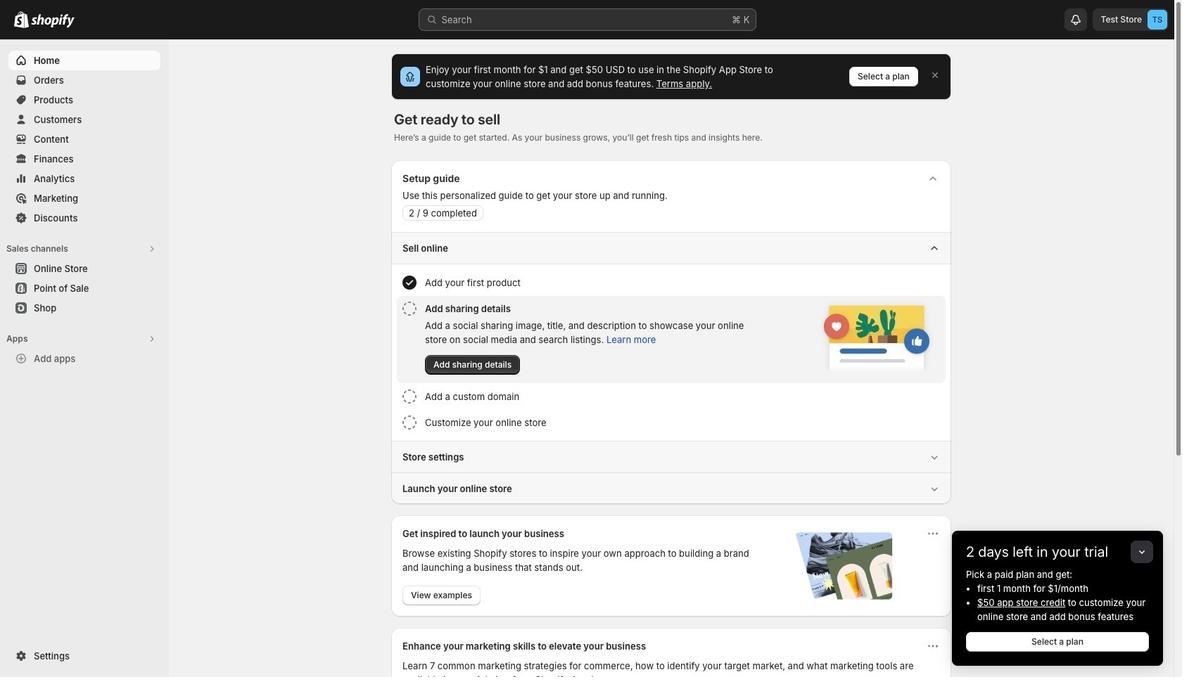 Task type: describe. For each thing, give the bounding box(es) containing it.
1 horizontal spatial shopify image
[[31, 14, 75, 28]]

add sharing details group
[[397, 296, 946, 384]]

add a custom domain group
[[397, 384, 946, 410]]

mark add sharing details as done image
[[403, 302, 417, 316]]

customize your online store group
[[397, 410, 946, 436]]

mark add a custom domain as done image
[[403, 390, 417, 404]]



Task type: locate. For each thing, give the bounding box(es) containing it.
mark customize your online store as done image
[[403, 416, 417, 430]]

add your first product group
[[397, 270, 946, 296]]

shopify image
[[14, 11, 29, 28], [31, 14, 75, 28]]

guide categories group
[[391, 232, 952, 505]]

sell online group
[[391, 232, 952, 441]]

test store image
[[1148, 10, 1168, 30]]

setup guide region
[[391, 160, 952, 505]]

0 horizontal spatial shopify image
[[14, 11, 29, 28]]

mark add your first product as not done image
[[403, 276, 417, 290]]



Task type: vqa. For each thing, say whether or not it's contained in the screenshot.
the My Store at the top right of page
no



